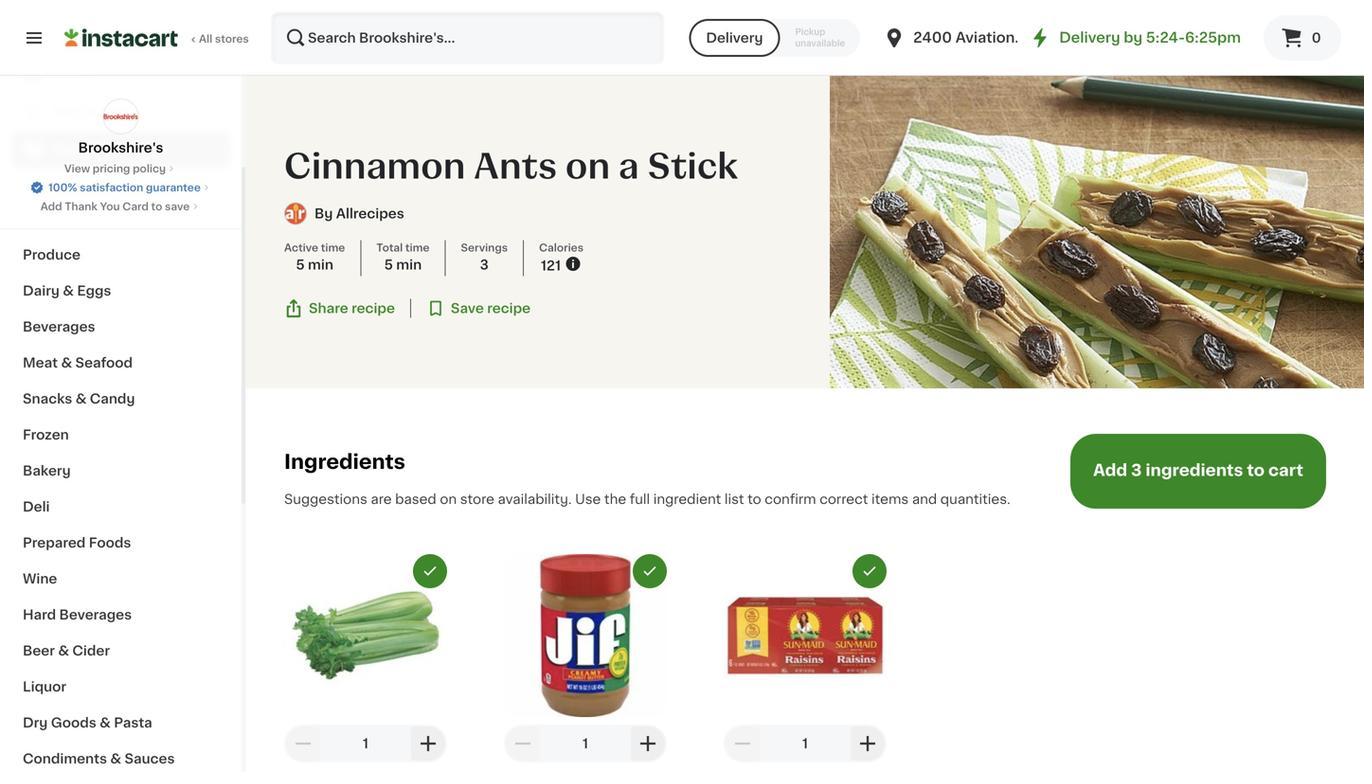 Task type: vqa. For each thing, say whether or not it's contained in the screenshot.
second 5 from right
yes



Task type: describe. For each thing, give the bounding box(es) containing it.
cinnamon ants on a stick
[[284, 150, 738, 183]]

save
[[451, 302, 484, 315]]

min for total time 5 min
[[396, 258, 422, 272]]

ingredient
[[653, 492, 721, 506]]

thank
[[65, 201, 98, 212]]

time for total time 5 min
[[405, 243, 430, 253]]

1 increment quantity image from the left
[[417, 732, 440, 755]]

recipes link
[[11, 131, 230, 169]]

brookshire's
[[78, 141, 163, 154]]

min for active time 5 min
[[308, 258, 333, 272]]

share
[[309, 302, 348, 315]]

add 3 ingredients to cart button
[[1070, 434, 1326, 509]]

100% satisfaction guarantee
[[48, 182, 201, 193]]

5 for active time 5 min
[[296, 258, 305, 272]]

shop link
[[11, 55, 230, 93]]

recipe for save recipe
[[487, 302, 531, 315]]

deli
[[23, 500, 50, 513]]

snacks & candy link
[[11, 381, 230, 417]]

store
[[460, 492, 494, 506]]

condiments & sauces
[[23, 752, 175, 765]]

dairy & eggs link
[[11, 273, 230, 309]]

2400
[[913, 31, 952, 45]]

recipe for share recipe
[[352, 302, 395, 315]]

foods
[[89, 536, 131, 549]]

0 horizontal spatial on
[[440, 492, 457, 506]]

by
[[315, 207, 333, 220]]

correct
[[820, 492, 868, 506]]

dry
[[23, 716, 48, 729]]

lists
[[53, 181, 86, 194]]

bakery
[[23, 464, 71, 477]]

dr
[[1018, 31, 1036, 45]]

save recipe
[[451, 302, 531, 315]]

0 vertical spatial beverages
[[23, 320, 95, 333]]

active
[[284, 243, 318, 253]]

prepared foods link
[[11, 525, 230, 561]]

to inside add 3 ingredients to cart button
[[1247, 462, 1265, 478]]

0 vertical spatial on
[[565, 150, 610, 183]]

use
[[575, 492, 601, 506]]

pricing
[[93, 163, 130, 174]]

buy it again link
[[11, 93, 230, 131]]

1 product group from the left
[[284, 554, 447, 772]]

2 vertical spatial to
[[748, 492, 761, 506]]

availability.
[[498, 492, 572, 506]]

unselect item image for 1st product group from the left
[[422, 563, 439, 580]]

unselect item image
[[641, 563, 658, 580]]

buy it again
[[53, 105, 133, 118]]

decrement quantity image for 2nd product group from left
[[512, 732, 534, 755]]

decrement quantity image for 3rd product group from the left
[[731, 732, 754, 755]]

suggestions
[[284, 492, 367, 506]]

1 for 2nd increment quantity image from right
[[363, 737, 369, 750]]

121
[[541, 259, 561, 272]]

meat & seafood
[[23, 356, 133, 369]]

100%
[[48, 182, 77, 193]]

the
[[604, 492, 626, 506]]

frozen
[[23, 428, 69, 441]]

ants
[[474, 150, 557, 183]]

frozen link
[[11, 417, 230, 453]]

suggestions are based on store availability. use the full ingredient list to confirm correct items and quantities.
[[284, 492, 1011, 506]]

beverages link
[[11, 309, 230, 345]]

items
[[872, 492, 909, 506]]

brookshire's logo image
[[103, 99, 139, 135]]

dairy
[[23, 284, 60, 297]]

candy
[[90, 392, 135, 405]]

shop
[[53, 67, 88, 81]]

view pricing policy
[[64, 163, 166, 174]]

confirm
[[765, 492, 816, 506]]

add thank you card to save
[[40, 201, 190, 212]]

hard beverages
[[23, 608, 132, 621]]

unselect item image for 3rd product group from the left
[[861, 563, 878, 580]]

cinnamon
[[284, 150, 466, 183]]

goods
[[51, 716, 96, 729]]

1 vertical spatial beverages
[[59, 608, 132, 621]]

3 product group from the left
[[724, 554, 887, 772]]

add for add 3 ingredients to cart
[[1093, 462, 1128, 478]]

snacks & candy
[[23, 392, 135, 405]]

meat
[[23, 356, 58, 369]]

increment quantity image
[[856, 732, 879, 755]]

time for active time 5 min
[[321, 243, 345, 253]]

add 3 ingredients to cart
[[1093, 462, 1304, 478]]

snacks
[[23, 392, 72, 405]]

active time 5 min
[[284, 243, 345, 272]]

bakery link
[[11, 453, 230, 489]]

beer
[[23, 644, 55, 657]]



Task type: locate. For each thing, give the bounding box(es) containing it.
by allrecipes
[[315, 207, 404, 220]]

you
[[100, 201, 120, 212]]

recipe right the save in the top left of the page
[[487, 302, 531, 315]]

5 down "active"
[[296, 258, 305, 272]]

servings
[[461, 243, 508, 253]]

share recipe button
[[284, 299, 395, 318]]

servings 3
[[461, 243, 508, 272]]

1
[[363, 737, 369, 750], [583, 737, 588, 750], [802, 737, 808, 750]]

2 product group from the left
[[504, 554, 667, 772]]

pasta
[[114, 716, 152, 729]]

1 horizontal spatial decrement quantity image
[[731, 732, 754, 755]]

0 horizontal spatial decrement quantity image
[[512, 732, 534, 755]]

total
[[376, 243, 403, 253]]

condiments
[[23, 752, 107, 765]]

1 horizontal spatial delivery
[[1059, 31, 1120, 45]]

list
[[725, 492, 744, 506]]

delivery
[[1059, 31, 1120, 45], [706, 31, 763, 45]]

on left 'a'
[[565, 150, 610, 183]]

condiments & sauces link
[[11, 741, 230, 772]]

add
[[40, 201, 62, 212], [1093, 462, 1128, 478]]

product group
[[284, 554, 447, 772], [504, 554, 667, 772], [724, 554, 887, 772]]

buy
[[53, 105, 80, 118]]

all stores
[[199, 34, 249, 44]]

1 recipe from the left
[[352, 302, 395, 315]]

add inside button
[[1093, 462, 1128, 478]]

seafood
[[75, 356, 133, 369]]

& inside 'link'
[[58, 644, 69, 657]]

on left store
[[440, 492, 457, 506]]

on
[[565, 150, 610, 183], [440, 492, 457, 506]]

recipe right share
[[352, 302, 395, 315]]

stick
[[647, 150, 738, 183]]

min down total
[[396, 258, 422, 272]]

dry goods & pasta link
[[11, 705, 230, 741]]

& for beer
[[58, 644, 69, 657]]

2 unselect item image from the left
[[861, 563, 878, 580]]

Search field
[[273, 13, 663, 63]]

add down 100%
[[40, 201, 62, 212]]

2 time from the left
[[405, 243, 430, 253]]

0 vertical spatial to
[[151, 201, 162, 212]]

1 horizontal spatial unselect item image
[[861, 563, 878, 580]]

recipes
[[53, 143, 109, 156]]

beverages down dairy & eggs
[[23, 320, 95, 333]]

& right meat
[[61, 356, 72, 369]]

1 horizontal spatial 3
[[1131, 462, 1142, 478]]

1 decrement quantity image from the left
[[512, 732, 534, 755]]

unselect item image down 'based'
[[422, 563, 439, 580]]

0 horizontal spatial increment quantity image
[[417, 732, 440, 755]]

1 vertical spatial add
[[1093, 462, 1128, 478]]

quantities.
[[941, 492, 1011, 506]]

and
[[912, 492, 937, 506]]

delivery button
[[689, 19, 780, 57]]

all stores link
[[64, 11, 250, 64]]

unselect item image down items at the bottom right
[[861, 563, 878, 580]]

hard beverages link
[[11, 597, 230, 633]]

deli link
[[11, 489, 230, 525]]

1 unselect item image from the left
[[422, 563, 439, 580]]

2 min from the left
[[396, 258, 422, 272]]

1 horizontal spatial min
[[396, 258, 422, 272]]

again
[[96, 105, 133, 118]]

time right "active"
[[321, 243, 345, 253]]

delivery for delivery by 5:24-6:25pm
[[1059, 31, 1120, 45]]

3 for servings
[[480, 258, 489, 272]]

& left pasta
[[100, 716, 111, 729]]

add left ingredients
[[1093, 462, 1128, 478]]

ingredients
[[284, 452, 405, 472]]

3
[[480, 258, 489, 272], [1131, 462, 1142, 478]]

2 1 from the left
[[583, 737, 588, 750]]

3 down servings
[[480, 258, 489, 272]]

sauces
[[125, 752, 175, 765]]

0 horizontal spatial 5
[[296, 258, 305, 272]]

cinnamon ants on a stick image
[[830, 76, 1364, 388]]

cider
[[72, 644, 110, 657]]

& left 'candy'
[[76, 392, 87, 405]]

& left the eggs
[[63, 284, 74, 297]]

to left the "cart" in the bottom right of the page
[[1247, 462, 1265, 478]]

delivery for delivery
[[706, 31, 763, 45]]

2 decrement quantity image from the left
[[731, 732, 754, 755]]

1 horizontal spatial increment quantity image
[[637, 732, 659, 755]]

delivery by 5:24-6:25pm
[[1059, 31, 1241, 45]]

eggs
[[77, 284, 111, 297]]

1 vertical spatial on
[[440, 492, 457, 506]]

instacart logo image
[[64, 27, 178, 49]]

a
[[618, 150, 639, 183]]

add thank you card to save link
[[40, 199, 201, 214]]

None search field
[[271, 11, 664, 64]]

to inside add thank you card to save link
[[151, 201, 162, 212]]

0 vertical spatial add
[[40, 201, 62, 212]]

& for condiments
[[110, 752, 121, 765]]

to right list on the right of page
[[748, 492, 761, 506]]

dairy & eggs
[[23, 284, 111, 297]]

3 inside add 3 ingredients to cart button
[[1131, 462, 1142, 478]]

all
[[199, 34, 212, 44]]

0 horizontal spatial recipe
[[352, 302, 395, 315]]

1 vertical spatial to
[[1247, 462, 1265, 478]]

1 5 from the left
[[296, 258, 305, 272]]

wine
[[23, 572, 57, 585]]

min inside active time 5 min
[[308, 258, 333, 272]]

100% satisfaction guarantee button
[[29, 176, 212, 195]]

1 horizontal spatial add
[[1093, 462, 1128, 478]]

guarantee
[[146, 182, 201, 193]]

it
[[83, 105, 92, 118]]

delivery inside "link"
[[1059, 31, 1120, 45]]

1 horizontal spatial to
[[748, 492, 761, 506]]

5 inside total time 5 min
[[384, 258, 393, 272]]

2 5 from the left
[[384, 258, 393, 272]]

min inside total time 5 min
[[396, 258, 422, 272]]

1 vertical spatial 3
[[1131, 462, 1142, 478]]

lists link
[[11, 169, 230, 207]]

0 horizontal spatial unselect item image
[[422, 563, 439, 580]]

wine link
[[11, 561, 230, 597]]

beverages up 'cider'
[[59, 608, 132, 621]]

5:24-
[[1146, 31, 1185, 45]]

1 horizontal spatial recipe
[[487, 302, 531, 315]]

& left sauces
[[110, 752, 121, 765]]

2400 aviation dr button
[[883, 11, 1036, 64]]

share recipe
[[309, 302, 395, 315]]

2 horizontal spatial to
[[1247, 462, 1265, 478]]

0 horizontal spatial delivery
[[706, 31, 763, 45]]

0 horizontal spatial time
[[321, 243, 345, 253]]

0 horizontal spatial 3
[[480, 258, 489, 272]]

view pricing policy link
[[64, 161, 177, 176]]

1 for 1st increment quantity image from right
[[583, 737, 588, 750]]

1 for increment quantity icon
[[802, 737, 808, 750]]

2 horizontal spatial 1
[[802, 737, 808, 750]]

add for add thank you card to save
[[40, 201, 62, 212]]

policy
[[133, 163, 166, 174]]

min down "active"
[[308, 258, 333, 272]]

service type group
[[689, 19, 860, 57]]

0 horizontal spatial product group
[[284, 554, 447, 772]]

stores
[[215, 34, 249, 44]]

satisfaction
[[80, 182, 143, 193]]

1 1 from the left
[[363, 737, 369, 750]]

0 horizontal spatial min
[[308, 258, 333, 272]]

based
[[395, 492, 437, 506]]

2 recipe from the left
[[487, 302, 531, 315]]

view
[[64, 163, 90, 174]]

total time 5 min
[[376, 243, 430, 272]]

produce link
[[11, 237, 230, 273]]

0 horizontal spatial add
[[40, 201, 62, 212]]

5 down total
[[384, 258, 393, 272]]

& for dairy
[[63, 284, 74, 297]]

& for meat
[[61, 356, 72, 369]]

2 increment quantity image from the left
[[637, 732, 659, 755]]

time right total
[[405, 243, 430, 253]]

1 time from the left
[[321, 243, 345, 253]]

hard
[[23, 608, 56, 621]]

decrement quantity image
[[512, 732, 534, 755], [731, 732, 754, 755]]

5
[[296, 258, 305, 272], [384, 258, 393, 272]]

brookshire's link
[[78, 99, 163, 157]]

produce
[[23, 248, 80, 261]]

card
[[122, 201, 149, 212]]

delivery inside button
[[706, 31, 763, 45]]

1 horizontal spatial on
[[565, 150, 610, 183]]

save
[[165, 201, 190, 212]]

unselect item image
[[422, 563, 439, 580], [861, 563, 878, 580]]

cart
[[1269, 462, 1304, 478]]

2 horizontal spatial product group
[[724, 554, 887, 772]]

aviation
[[956, 31, 1015, 45]]

& right beer
[[58, 644, 69, 657]]

liquor link
[[11, 669, 230, 705]]

& for snacks
[[76, 392, 87, 405]]

time inside total time 5 min
[[405, 243, 430, 253]]

5 for total time 5 min
[[384, 258, 393, 272]]

to left save
[[151, 201, 162, 212]]

0 horizontal spatial 1
[[363, 737, 369, 750]]

time
[[321, 243, 345, 253], [405, 243, 430, 253]]

3 for add
[[1131, 462, 1142, 478]]

3 inside servings 3
[[480, 258, 489, 272]]

0 vertical spatial 3
[[480, 258, 489, 272]]

0 horizontal spatial to
[[151, 201, 162, 212]]

3 1 from the left
[[802, 737, 808, 750]]

3 left ingredients
[[1131, 462, 1142, 478]]

1 min from the left
[[308, 258, 333, 272]]

0
[[1312, 31, 1321, 45]]

dry goods & pasta
[[23, 716, 152, 729]]

5 inside active time 5 min
[[296, 258, 305, 272]]

1 horizontal spatial time
[[405, 243, 430, 253]]

prepared foods
[[23, 536, 131, 549]]

time inside active time 5 min
[[321, 243, 345, 253]]

1 horizontal spatial 1
[[583, 737, 588, 750]]

decrement quantity image
[[292, 732, 315, 755]]

calories
[[539, 243, 584, 253]]

1 horizontal spatial 5
[[384, 258, 393, 272]]

full
[[630, 492, 650, 506]]

increment quantity image
[[417, 732, 440, 755], [637, 732, 659, 755]]

1 horizontal spatial product group
[[504, 554, 667, 772]]



